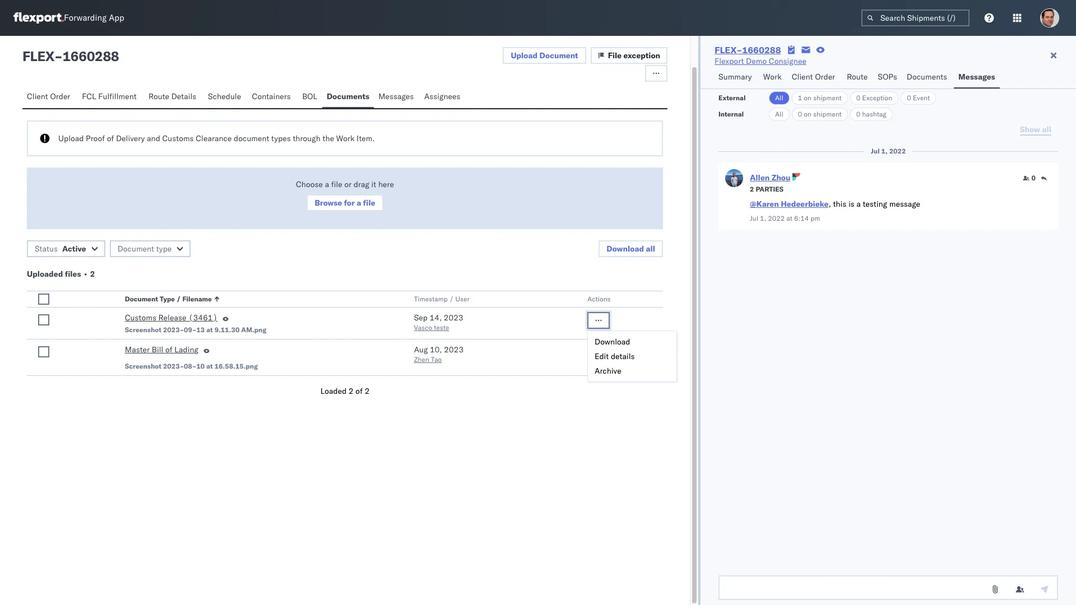 Task type: vqa. For each thing, say whether or not it's contained in the screenshot.
the List
no



Task type: describe. For each thing, give the bounding box(es) containing it.
forwarding
[[64, 13, 107, 23]]

screenshot 2023-08-10 at 16.58.15.png
[[125, 362, 258, 370]]

master bill of lading link
[[125, 344, 198, 358]]

0 on shipment
[[798, 110, 842, 118]]

upload proof of delivery and customs clearance document types through the work item.
[[58, 133, 375, 143]]

timestamp / user
[[414, 295, 470, 303]]

0 for 0
[[1032, 174, 1036, 182]]

item.
[[357, 133, 375, 143]]

at inside @karen hedeerbieke , this is a testing message jul 1, 2022 at 6:14 pm
[[786, 214, 792, 222]]

am.png
[[241, 326, 266, 334]]

jul inside @karen hedeerbieke , this is a testing message jul 1, 2022 at 6:14 pm
[[750, 214, 758, 222]]

1 on shipment
[[798, 94, 842, 102]]

browse
[[315, 198, 342, 208]]

messages for leftmost messages button
[[378, 91, 414, 101]]

lading
[[174, 345, 198, 355]]

1 horizontal spatial customs
[[162, 133, 194, 143]]

0 button
[[1023, 174, 1036, 183]]

user
[[455, 295, 470, 303]]

internal
[[719, 110, 744, 118]]

choose a file or drag it here
[[296, 179, 394, 189]]

1 horizontal spatial order
[[815, 72, 835, 82]]

0 for 0 hashtag
[[856, 110, 860, 118]]

all button for 1
[[769, 91, 790, 105]]

fulfillment
[[98, 91, 137, 101]]

browse for a file
[[315, 198, 375, 208]]

flex
[[22, 48, 54, 64]]

0 horizontal spatial documents
[[327, 91, 369, 101]]

0 horizontal spatial file
[[331, 179, 342, 189]]

details
[[611, 351, 635, 361]]

0 vertical spatial client order
[[792, 72, 835, 82]]

0 hashtag
[[856, 110, 886, 118]]

messages for rightmost messages button
[[958, 72, 995, 82]]

types
[[271, 133, 291, 143]]

status active
[[35, 244, 86, 254]]

0 horizontal spatial order
[[50, 91, 70, 101]]

through
[[293, 133, 321, 143]]

assignees
[[424, 91, 460, 101]]

1 horizontal spatial 1660288
[[742, 44, 781, 55]]

sops
[[878, 72, 897, 82]]

@karen
[[750, 199, 779, 209]]

all for 1
[[775, 94, 783, 102]]

flex-
[[715, 44, 742, 55]]

bol button
[[298, 86, 322, 108]]

0 horizontal spatial messages button
[[374, 86, 420, 108]]

containers
[[252, 91, 291, 101]]

@karen hedeerbieke , this is a testing message jul 1, 2022 at 6:14 pm
[[750, 199, 920, 222]]

document for document type
[[117, 244, 154, 254]]

2 inside 2 parties button
[[750, 185, 754, 193]]

route button
[[842, 67, 873, 89]]

document type button
[[110, 240, 191, 257]]

document
[[234, 133, 269, 143]]

customs release (3461) link
[[125, 312, 218, 326]]

0 horizontal spatial customs
[[125, 313, 156, 323]]

document for document type / filename
[[125, 295, 158, 303]]

vasco
[[414, 323, 432, 332]]

work inside button
[[763, 72, 782, 82]]

0 horizontal spatial work
[[336, 133, 355, 143]]

choose
[[296, 179, 323, 189]]

fcl
[[82, 91, 96, 101]]

0 for 0 on shipment
[[798, 110, 802, 118]]

route details button
[[144, 86, 203, 108]]

of for proof
[[107, 133, 114, 143]]

Search Shipments (/) text field
[[861, 10, 970, 26]]

active
[[62, 244, 86, 254]]

(3461)
[[188, 313, 218, 323]]

upload document
[[511, 50, 578, 61]]

08-
[[184, 362, 196, 370]]

0 for 0 event
[[907, 94, 911, 102]]

document type / filename button
[[123, 293, 392, 304]]

all button for 0
[[769, 108, 790, 121]]

14,
[[430, 313, 442, 323]]

download for edit
[[595, 337, 630, 347]]

at for sep 14, 2023
[[206, 326, 213, 334]]

upload document button
[[503, 47, 586, 64]]

schedule
[[208, 91, 241, 101]]

screenshot for aug
[[125, 362, 161, 370]]

of for 2
[[356, 386, 363, 396]]

/ inside button
[[449, 295, 454, 303]]

09-
[[184, 326, 196, 334]]

schedule button
[[203, 86, 247, 108]]

6:14
[[794, 214, 809, 222]]

parties
[[756, 185, 784, 193]]

external
[[719, 94, 746, 102]]

summary
[[719, 72, 752, 82]]

0 for 0 exception
[[856, 94, 860, 102]]

work button
[[759, 67, 787, 89]]

at for aug 10, 2023
[[206, 362, 213, 370]]

1
[[798, 94, 802, 102]]

status
[[35, 244, 58, 254]]

drag
[[354, 179, 369, 189]]

bill
[[152, 345, 163, 355]]

file exception
[[608, 50, 660, 61]]

or
[[344, 179, 352, 189]]

forwarding app
[[64, 13, 124, 23]]

fcl fulfillment
[[82, 91, 137, 101]]

edit
[[595, 351, 609, 361]]

download all
[[607, 244, 655, 254]]

files
[[65, 269, 81, 279]]

sep 14, 2023 vasco teste
[[414, 313, 463, 332]]

screenshot 2023-09-13 at 9.11.30 am.png
[[125, 326, 266, 334]]

flex-1660288 link
[[715, 44, 781, 55]]

0 event
[[907, 94, 930, 102]]

exception
[[862, 94, 892, 102]]

summary button
[[714, 67, 759, 89]]

app
[[109, 13, 124, 23]]

flexport demo consignee
[[715, 56, 806, 66]]

13
[[196, 326, 205, 334]]



Task type: locate. For each thing, give the bounding box(es) containing it.
1 vertical spatial document
[[117, 244, 154, 254]]

0 vertical spatial 1,
[[881, 147, 888, 155]]

download inside button
[[607, 244, 644, 254]]

0 horizontal spatial /
[[177, 295, 181, 303]]

1 vertical spatial documents
[[327, 91, 369, 101]]

1 vertical spatial work
[[336, 133, 355, 143]]

2 vertical spatial of
[[356, 386, 363, 396]]

message
[[889, 199, 920, 209]]

sops button
[[873, 67, 902, 89]]

2 vertical spatial at
[[206, 362, 213, 370]]

0 vertical spatial 2022
[[889, 147, 906, 155]]

route for route details
[[148, 91, 169, 101]]

flexport. image
[[13, 12, 64, 24]]

shipment for 0 on shipment
[[813, 110, 842, 118]]

file inside button
[[363, 198, 375, 208]]

client order up the 1 on shipment
[[792, 72, 835, 82]]

download up details
[[595, 337, 630, 347]]

client
[[792, 72, 813, 82], [27, 91, 48, 101]]

1 vertical spatial upload
[[58, 133, 84, 143]]

2022 up message
[[889, 147, 906, 155]]

tao
[[431, 355, 442, 364]]

0 horizontal spatial 1660288
[[62, 48, 119, 64]]

2023- down release
[[163, 326, 184, 334]]

0 vertical spatial work
[[763, 72, 782, 82]]

0 horizontal spatial route
[[148, 91, 169, 101]]

bol
[[302, 91, 317, 101]]

0 vertical spatial messages
[[958, 72, 995, 82]]

0 vertical spatial at
[[786, 214, 792, 222]]

1 horizontal spatial 2022
[[889, 147, 906, 155]]

@karen hedeerbieke button
[[750, 199, 829, 209]]

file left or
[[331, 179, 342, 189]]

route up 0 exception
[[847, 72, 868, 82]]

1 horizontal spatial work
[[763, 72, 782, 82]]

1 horizontal spatial client order
[[792, 72, 835, 82]]

clearance
[[196, 133, 232, 143]]

2 all button from the top
[[769, 108, 790, 121]]

loaded
[[320, 386, 347, 396]]

document inside button
[[125, 295, 158, 303]]

uploaded files ∙ 2
[[27, 269, 95, 279]]

type
[[156, 244, 172, 254]]

all
[[646, 244, 655, 254]]

1 horizontal spatial client
[[792, 72, 813, 82]]

download for all
[[607, 244, 644, 254]]

2 all from the top
[[775, 110, 783, 118]]

2022 inside @karen hedeerbieke , this is a testing message jul 1, 2022 at 6:14 pm
[[768, 214, 785, 222]]

1 horizontal spatial client order button
[[787, 67, 842, 89]]

1 all from the top
[[775, 94, 783, 102]]

document left 'type'
[[125, 295, 158, 303]]

actions
[[587, 295, 611, 303]]

upload for upload document
[[511, 50, 538, 61]]

client down flex in the left of the page
[[27, 91, 48, 101]]

2 / from the left
[[449, 295, 454, 303]]

2023- for aug
[[163, 362, 184, 370]]

0 vertical spatial order
[[815, 72, 835, 82]]

2023 for sep 14, 2023
[[444, 313, 463, 323]]

client order button left "fcl"
[[22, 86, 77, 108]]

delivery
[[116, 133, 145, 143]]

2023 inside aug 10, 2023 zhen tao
[[444, 345, 464, 355]]

1 horizontal spatial messages
[[958, 72, 995, 82]]

download all button
[[599, 240, 663, 257]]

None text field
[[719, 576, 1058, 600]]

loaded 2 of 2
[[320, 386, 370, 396]]

testing
[[863, 199, 887, 209]]

a right for
[[357, 198, 361, 208]]

documents button right bol
[[322, 86, 374, 108]]

2023 for aug 10, 2023
[[444, 345, 464, 355]]

1 vertical spatial 2023
[[444, 345, 464, 355]]

screenshot for sep
[[125, 326, 161, 334]]

screenshot down master
[[125, 362, 161, 370]]

customs right the and
[[162, 133, 194, 143]]

document left type
[[117, 244, 154, 254]]

a inside button
[[357, 198, 361, 208]]

it
[[371, 179, 376, 189]]

0 vertical spatial all button
[[769, 91, 790, 105]]

pm
[[811, 214, 820, 222]]

2023- down master bill of lading link
[[163, 362, 184, 370]]

1 vertical spatial jul
[[750, 214, 758, 222]]

2023- for sep
[[163, 326, 184, 334]]

client order left "fcl"
[[27, 91, 70, 101]]

0 horizontal spatial messages
[[378, 91, 414, 101]]

release
[[158, 313, 186, 323]]

for
[[344, 198, 355, 208]]

shipment up 0 on shipment at the right
[[813, 94, 842, 102]]

0
[[856, 94, 860, 102], [907, 94, 911, 102], [798, 110, 802, 118], [856, 110, 860, 118], [1032, 174, 1036, 182]]

order left "fcl"
[[50, 91, 70, 101]]

of right loaded
[[356, 386, 363, 396]]

master
[[125, 345, 150, 355]]

client order
[[792, 72, 835, 82], [27, 91, 70, 101]]

all button left '1'
[[769, 91, 790, 105]]

2 vertical spatial document
[[125, 295, 158, 303]]

customs left release
[[125, 313, 156, 323]]

0 vertical spatial on
[[804, 94, 811, 102]]

2 on from the top
[[804, 110, 811, 118]]

0 vertical spatial route
[[847, 72, 868, 82]]

jul down hashtag
[[871, 147, 880, 155]]

1660288 down forwarding app
[[62, 48, 119, 64]]

1 horizontal spatial messages button
[[954, 67, 1000, 89]]

0 horizontal spatial upload
[[58, 133, 84, 143]]

1 vertical spatial 2023-
[[163, 362, 184, 370]]

/ right 'type'
[[177, 295, 181, 303]]

0 vertical spatial file
[[331, 179, 342, 189]]

flexport
[[715, 56, 744, 66]]

document type
[[117, 244, 172, 254]]

0 vertical spatial shipment
[[813, 94, 842, 102]]

2 screenshot from the top
[[125, 362, 161, 370]]

/ left user on the left of page
[[449, 295, 454, 303]]

is
[[848, 199, 854, 209]]

order up the 1 on shipment
[[815, 72, 835, 82]]

at left 6:14
[[786, 214, 792, 222]]

0 inside 0 button
[[1032, 174, 1036, 182]]

2 shipment from the top
[[813, 110, 842, 118]]

messages
[[958, 72, 995, 82], [378, 91, 414, 101]]

of right "proof"
[[107, 133, 114, 143]]

0 vertical spatial all
[[775, 94, 783, 102]]

filename
[[182, 295, 212, 303]]

a right is
[[857, 199, 861, 209]]

download left "all" at the right
[[607, 244, 644, 254]]

on down the 1 on shipment
[[804, 110, 811, 118]]

documents button up event
[[902, 67, 954, 89]]

zhou
[[772, 173, 790, 183]]

1 vertical spatial of
[[165, 345, 172, 355]]

all button
[[769, 91, 790, 105], [769, 108, 790, 121]]

a inside @karen hedeerbieke , this is a testing message jul 1, 2022 at 6:14 pm
[[857, 199, 861, 209]]

file
[[608, 50, 622, 61]]

document left file
[[539, 50, 578, 61]]

0 horizontal spatial 2022
[[768, 214, 785, 222]]

timestamp
[[414, 295, 448, 303]]

route left details
[[148, 91, 169, 101]]

2 parties button
[[750, 184, 784, 194]]

client up '1'
[[792, 72, 813, 82]]

all button down the work button
[[769, 108, 790, 121]]

2 2023- from the top
[[163, 362, 184, 370]]

on right '1'
[[804, 94, 811, 102]]

work down flexport demo consignee link
[[763, 72, 782, 82]]

0 exception
[[856, 94, 892, 102]]

proof
[[86, 133, 105, 143]]

of for bill
[[165, 345, 172, 355]]

consignee
[[769, 56, 806, 66]]

type
[[160, 295, 175, 303]]

1 vertical spatial all
[[775, 110, 783, 118]]

1 horizontal spatial /
[[449, 295, 454, 303]]

0 horizontal spatial client order
[[27, 91, 70, 101]]

1 on from the top
[[804, 94, 811, 102]]

1 vertical spatial 2022
[[768, 214, 785, 222]]

1 screenshot from the top
[[125, 326, 161, 334]]

1, down hashtag
[[881, 147, 888, 155]]

1 vertical spatial screenshot
[[125, 362, 161, 370]]

2023 inside sep 14, 2023 vasco teste
[[444, 313, 463, 323]]

0 vertical spatial 2023
[[444, 313, 463, 323]]

1 vertical spatial shipment
[[813, 110, 842, 118]]

1 shipment from the top
[[813, 94, 842, 102]]

client order button
[[787, 67, 842, 89], [22, 86, 77, 108]]

screenshot up master
[[125, 326, 161, 334]]

on for 0
[[804, 110, 811, 118]]

1 / from the left
[[177, 295, 181, 303]]

1 vertical spatial at
[[206, 326, 213, 334]]

hashtag
[[862, 110, 886, 118]]

0 horizontal spatial client order button
[[22, 86, 77, 108]]

0 horizontal spatial jul
[[750, 214, 758, 222]]

work right the
[[336, 133, 355, 143]]

0 vertical spatial documents
[[907, 72, 947, 82]]

1 vertical spatial on
[[804, 110, 811, 118]]

allen zhou
[[750, 173, 790, 183]]

1 horizontal spatial a
[[357, 198, 361, 208]]

demo
[[746, 56, 767, 66]]

browse for a file button
[[307, 194, 383, 211]]

flexport demo consignee link
[[715, 55, 806, 67]]

0 vertical spatial 2023-
[[163, 326, 184, 334]]

1 horizontal spatial documents button
[[902, 67, 954, 89]]

/ inside button
[[177, 295, 181, 303]]

1 all button from the top
[[769, 91, 790, 105]]

1 vertical spatial file
[[363, 198, 375, 208]]

1, inside @karen hedeerbieke , this is a testing message jul 1, 2022 at 6:14 pm
[[760, 214, 766, 222]]

2 horizontal spatial a
[[857, 199, 861, 209]]

documents up event
[[907, 72, 947, 82]]

1 horizontal spatial upload
[[511, 50, 538, 61]]

master bill of lading
[[125, 345, 198, 355]]

shipment for 1 on shipment
[[813, 94, 842, 102]]

0 vertical spatial download
[[607, 244, 644, 254]]

,
[[829, 199, 831, 209]]

forwarding app link
[[13, 12, 124, 24]]

allen zhou button
[[750, 173, 790, 183]]

1 vertical spatial customs
[[125, 313, 156, 323]]

1 horizontal spatial of
[[165, 345, 172, 355]]

exception
[[624, 50, 660, 61]]

10,
[[430, 345, 442, 355]]

0 vertical spatial of
[[107, 133, 114, 143]]

aug 10, 2023 zhen tao
[[414, 345, 464, 364]]

2023 right 10,
[[444, 345, 464, 355]]

timestamp / user button
[[412, 293, 565, 304]]

at
[[786, 214, 792, 222], [206, 326, 213, 334], [206, 362, 213, 370]]

of right bill
[[165, 345, 172, 355]]

all
[[775, 94, 783, 102], [775, 110, 783, 118]]

all left '1'
[[775, 94, 783, 102]]

customs release (3461)
[[125, 313, 218, 323]]

on for 1
[[804, 94, 811, 102]]

zhen
[[414, 355, 429, 364]]

0 vertical spatial customs
[[162, 133, 194, 143]]

2023 up teste
[[444, 313, 463, 323]]

0 vertical spatial document
[[539, 50, 578, 61]]

1 horizontal spatial file
[[363, 198, 375, 208]]

route
[[847, 72, 868, 82], [148, 91, 169, 101]]

1 vertical spatial all button
[[769, 108, 790, 121]]

1 horizontal spatial 1,
[[881, 147, 888, 155]]

1 vertical spatial client order
[[27, 91, 70, 101]]

2022 down @karen
[[768, 214, 785, 222]]

0 horizontal spatial client
[[27, 91, 48, 101]]

allen
[[750, 173, 770, 183]]

jul down @karen
[[750, 214, 758, 222]]

1 vertical spatial messages
[[378, 91, 414, 101]]

1 vertical spatial client
[[27, 91, 48, 101]]

1 vertical spatial order
[[50, 91, 70, 101]]

teste
[[434, 323, 449, 332]]

10
[[196, 362, 205, 370]]

shipment down the 1 on shipment
[[813, 110, 842, 118]]

details
[[171, 91, 196, 101]]

0 vertical spatial upload
[[511, 50, 538, 61]]

client order button up the 1 on shipment
[[787, 67, 842, 89]]

0 vertical spatial jul
[[871, 147, 880, 155]]

1660288 up flexport demo consignee
[[742, 44, 781, 55]]

a
[[325, 179, 329, 189], [357, 198, 361, 208], [857, 199, 861, 209]]

1 horizontal spatial jul
[[871, 147, 880, 155]]

∙
[[83, 269, 88, 279]]

0 vertical spatial screenshot
[[125, 326, 161, 334]]

aug
[[414, 345, 428, 355]]

1 vertical spatial download
[[595, 337, 630, 347]]

messages button
[[954, 67, 1000, 89], [374, 86, 420, 108]]

all down the work button
[[775, 110, 783, 118]]

route details
[[148, 91, 196, 101]]

1, down @karen
[[760, 214, 766, 222]]

9.11.30
[[214, 326, 240, 334]]

0 horizontal spatial documents button
[[322, 86, 374, 108]]

None checkbox
[[38, 294, 49, 305], [38, 346, 49, 358], [38, 294, 49, 305], [38, 346, 49, 358]]

here
[[378, 179, 394, 189]]

work
[[763, 72, 782, 82], [336, 133, 355, 143]]

upload
[[511, 50, 538, 61], [58, 133, 84, 143]]

None checkbox
[[38, 314, 49, 326]]

a right choose
[[325, 179, 329, 189]]

1 vertical spatial 1,
[[760, 214, 766, 222]]

0 horizontal spatial a
[[325, 179, 329, 189]]

uploaded
[[27, 269, 63, 279]]

documents right bol button
[[327, 91, 369, 101]]

2 horizontal spatial of
[[356, 386, 363, 396]]

shipment
[[813, 94, 842, 102], [813, 110, 842, 118]]

all for 0
[[775, 110, 783, 118]]

2023
[[444, 313, 463, 323], [444, 345, 464, 355]]

1 horizontal spatial documents
[[907, 72, 947, 82]]

upload for upload proof of delivery and customs clearance document types through the work item.
[[58, 133, 84, 143]]

0 horizontal spatial 1,
[[760, 214, 766, 222]]

1 vertical spatial route
[[148, 91, 169, 101]]

route for route
[[847, 72, 868, 82]]

fcl fulfillment button
[[77, 86, 144, 108]]

file down it
[[363, 198, 375, 208]]

upload inside button
[[511, 50, 538, 61]]

16.58.15.png
[[214, 362, 258, 370]]

at right 13
[[206, 326, 213, 334]]

0 vertical spatial client
[[792, 72, 813, 82]]

0 horizontal spatial of
[[107, 133, 114, 143]]

download inside download edit details archive
[[595, 337, 630, 347]]

1 2023- from the top
[[163, 326, 184, 334]]

2023-
[[163, 326, 184, 334], [163, 362, 184, 370]]

1 horizontal spatial route
[[847, 72, 868, 82]]

download edit details archive
[[595, 337, 635, 376]]

at right the 10
[[206, 362, 213, 370]]



